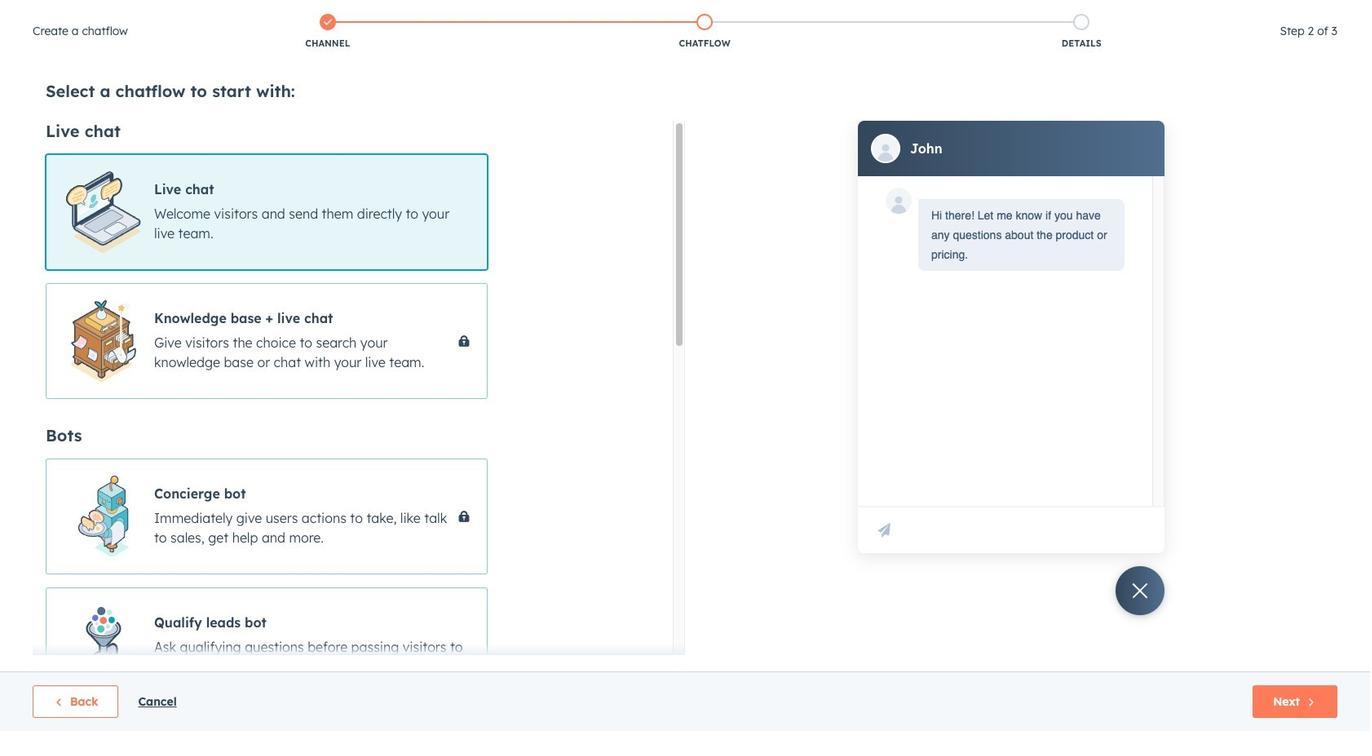 Task type: vqa. For each thing, say whether or not it's contained in the screenshot.
first menu item
yes



Task type: describe. For each thing, give the bounding box(es) containing it.
2 menu item from the left
[[1242, 0, 1351, 26]]

1 menu item from the left
[[1090, 0, 1119, 26]]

chatflow list item
[[516, 11, 894, 53]]

channel completed list item
[[139, 11, 516, 53]]



Task type: locate. For each thing, give the bounding box(es) containing it.
menu item
[[1090, 0, 1119, 26], [1242, 0, 1351, 26]]

menu
[[1011, 0, 1351, 26]]

agent says: hi there! let me know if you have any questions about the product or pricing. element
[[932, 206, 1112, 264]]

None checkbox
[[46, 154, 488, 270], [46, 459, 488, 574], [46, 154, 488, 270], [46, 459, 488, 574]]

1 horizontal spatial menu item
[[1242, 0, 1351, 26]]

list
[[139, 11, 1271, 53]]

details list item
[[894, 11, 1271, 53]]

0 horizontal spatial menu item
[[1090, 0, 1119, 26]]

None checkbox
[[46, 283, 488, 399], [46, 588, 488, 703], [46, 283, 488, 399], [46, 588, 488, 703]]

Search HubSpot search field
[[1129, 34, 1314, 62]]



